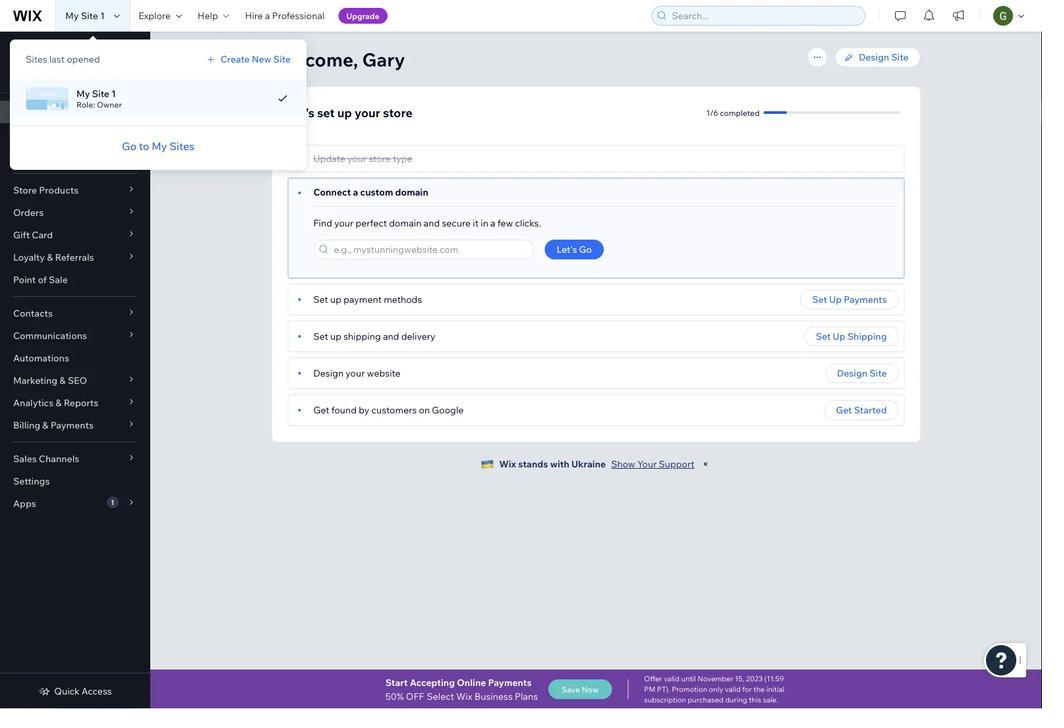 Task type: vqa. For each thing, say whether or not it's contained in the screenshot.
the top Let's set up your store
yes



Task type: locate. For each thing, give the bounding box(es) containing it.
online
[[457, 677, 486, 689]]

0 horizontal spatial and
[[383, 331, 399, 342]]

2 vertical spatial 1
[[111, 499, 114, 507]]

& left reports
[[56, 397, 62, 409]]

my site 1
[[65, 10, 105, 21]]

set left shipping
[[313, 331, 328, 342]]

setup
[[13, 106, 39, 118]]

1 horizontal spatial let's
[[288, 105, 314, 120]]

few
[[498, 218, 513, 229]]

analytics
[[13, 397, 54, 409]]

your right last
[[65, 43, 85, 54]]

1 vertical spatial let's set up your store
[[288, 105, 413, 120]]

set up set up shipping
[[812, 294, 827, 306]]

sites left last
[[26, 53, 47, 65]]

1 vertical spatial a
[[353, 187, 358, 198]]

seo
[[68, 375, 87, 387]]

& inside billing & payments dropdown button
[[42, 420, 48, 431]]

your up update your store type
[[355, 105, 380, 120]]

get left found
[[313, 405, 329, 416]]

your for update
[[347, 153, 367, 164]]

wix left stands
[[499, 459, 516, 470]]

loyalty & referrals button
[[0, 247, 150, 269]]

0 vertical spatial let's
[[13, 43, 34, 54]]

find
[[313, 218, 332, 229]]

1 horizontal spatial payments
[[488, 677, 532, 689]]

payments down analytics & reports popup button on the left bottom of page
[[51, 420, 94, 431]]

go to my sites
[[122, 140, 194, 153]]

show your support button
[[611, 459, 694, 471]]

1 horizontal spatial sites
[[169, 140, 194, 153]]

&
[[47, 252, 53, 263], [60, 375, 66, 387], [56, 397, 62, 409], [42, 420, 48, 431]]

0 vertical spatial sites
[[26, 53, 47, 65]]

payments up shipping on the right of page
[[844, 294, 887, 306]]

0 horizontal spatial let's
[[13, 43, 34, 54]]

1 vertical spatial go
[[579, 244, 592, 255]]

1 vertical spatial payments
[[51, 420, 94, 431]]

point of sale
[[13, 274, 68, 286]]

a right in on the left
[[490, 218, 495, 229]]

and left delivery
[[383, 331, 399, 342]]

1 vertical spatial design site
[[837, 368, 887, 379]]

show
[[611, 459, 635, 470]]

design inside button
[[837, 368, 868, 379]]

my inside my site 1 role: owner
[[76, 88, 90, 100]]

set left payment
[[313, 294, 328, 306]]

50%
[[385, 691, 404, 702]]

0 horizontal spatial a
[[265, 10, 270, 21]]

it
[[473, 218, 479, 229]]

design site link
[[835, 47, 921, 67]]

billing & payments button
[[0, 415, 150, 437]]

1 horizontal spatial go
[[579, 244, 592, 255]]

store products
[[13, 185, 79, 196]]

my up role:
[[76, 88, 90, 100]]

channels
[[39, 454, 79, 465]]

sale.
[[763, 696, 778, 705]]

marketing
[[13, 375, 57, 387]]

up up update
[[337, 105, 352, 120]]

store left type at left top
[[369, 153, 391, 164]]

sales channels button
[[0, 448, 150, 471]]

a inside hire a professional link
[[265, 10, 270, 21]]

payment
[[344, 294, 382, 306]]

offer valid until november 15, 2023 (11:59 pm pt). promotion only valid for the initial subscription purchased during this sale.
[[644, 675, 785, 705]]

1 horizontal spatial set
[[317, 105, 335, 120]]

promotion
[[672, 686, 707, 695]]

clicks.
[[515, 218, 541, 229]]

and
[[424, 218, 440, 229], [383, 331, 399, 342]]

now
[[582, 685, 599, 695]]

1 vertical spatial 1/6 completed
[[706, 108, 760, 118]]

your right update
[[347, 153, 367, 164]]

gift card
[[13, 229, 53, 241]]

Search... field
[[668, 7, 861, 25]]

1
[[100, 10, 105, 21], [111, 88, 116, 100], [111, 499, 114, 507]]

november
[[698, 675, 733, 684]]

set for set up shipping and delivery
[[313, 331, 328, 342]]

0 vertical spatial my
[[65, 10, 79, 21]]

quick access
[[54, 686, 112, 698]]

& left seo
[[60, 375, 66, 387]]

let's set up your store up update your store type
[[288, 105, 413, 120]]

go to my sites link
[[122, 138, 194, 154]]

my up 'sites last opened'
[[65, 10, 79, 21]]

settings link
[[0, 471, 150, 493]]

select
[[427, 691, 454, 702]]

up up set up shipping
[[829, 294, 842, 306]]

set for set up payments
[[812, 294, 827, 306]]

0 horizontal spatial get
[[313, 405, 329, 416]]

role:
[[76, 100, 95, 110]]

2 horizontal spatial a
[[490, 218, 495, 229]]

1 horizontal spatial a
[[353, 187, 358, 198]]

automations
[[13, 353, 69, 364]]

0 vertical spatial 1/6
[[13, 72, 25, 81]]

1 vertical spatial wix
[[456, 691, 472, 702]]

domain right perfect
[[389, 218, 422, 229]]

0 vertical spatial 1
[[100, 10, 105, 21]]

0 horizontal spatial completed
[[27, 72, 67, 81]]

2 vertical spatial let's
[[557, 244, 577, 255]]

& right billing
[[42, 420, 48, 431]]

0 vertical spatial domain
[[395, 187, 428, 198]]

my for my site 1
[[65, 10, 79, 21]]

0 vertical spatial up
[[829, 294, 842, 306]]

design site inside design site link
[[859, 51, 909, 63]]

0 vertical spatial payments
[[844, 294, 887, 306]]

wix down online on the bottom left of page
[[456, 691, 472, 702]]

1 vertical spatial my
[[76, 88, 90, 100]]

0 horizontal spatial 1/6
[[13, 72, 25, 81]]

domain for custom
[[395, 187, 428, 198]]

a
[[265, 10, 270, 21], [353, 187, 358, 198], [490, 218, 495, 229]]

1 horizontal spatial completed
[[720, 108, 760, 118]]

update
[[313, 153, 345, 164]]

payments inside dropdown button
[[51, 420, 94, 431]]

completed inside sidebar element
[[27, 72, 67, 81]]

let's set up your store down my site 1
[[13, 43, 110, 54]]

set left shipping on the right of page
[[816, 331, 831, 342]]

15,
[[735, 675, 744, 684]]

get left started
[[836, 405, 852, 416]]

2 horizontal spatial payments
[[844, 294, 887, 306]]

1 vertical spatial domain
[[389, 218, 422, 229]]

2 get from the left
[[836, 405, 852, 416]]

store up type at left top
[[383, 105, 413, 120]]

get found by customers on google
[[313, 405, 464, 416]]

design site
[[859, 51, 909, 63], [837, 368, 887, 379]]

set up shipping
[[816, 331, 887, 342]]

sidebar element
[[0, 32, 150, 710]]

your left website
[[346, 368, 365, 379]]

sites right to
[[169, 140, 194, 153]]

stands
[[518, 459, 548, 470]]

explore
[[138, 10, 171, 21]]

1 up owner
[[111, 88, 116, 100]]

1 for my site 1 role: owner
[[111, 88, 116, 100]]

let's go
[[557, 244, 592, 255]]

1 get from the left
[[313, 405, 329, 416]]

0 horizontal spatial set
[[36, 43, 50, 54]]

start accepting online payments 50% off select wix business plans
[[385, 677, 538, 702]]

marketing & seo button
[[0, 370, 150, 392]]

payments up business
[[488, 677, 532, 689]]

a left the custom
[[353, 187, 358, 198]]

and left secure
[[424, 218, 440, 229]]

0 vertical spatial design site
[[859, 51, 909, 63]]

1 left explore
[[100, 10, 105, 21]]

& for marketing
[[60, 375, 66, 387]]

let's go button
[[545, 240, 604, 260]]

your right find
[[334, 218, 354, 229]]

1 vertical spatial 1/6
[[706, 108, 718, 118]]

up for shipping
[[833, 331, 845, 342]]

& inside marketing & seo dropdown button
[[60, 375, 66, 387]]

started
[[854, 405, 887, 416]]

payments inside button
[[844, 294, 887, 306]]

0 horizontal spatial sites
[[26, 53, 47, 65]]

& inside analytics & reports popup button
[[56, 397, 62, 409]]

store down my site 1
[[87, 43, 110, 54]]

1 vertical spatial 1
[[111, 88, 116, 100]]

pm
[[644, 686, 655, 695]]

1 vertical spatial up
[[833, 331, 845, 342]]

customers
[[371, 405, 417, 416]]

0 vertical spatial 1/6 completed
[[13, 72, 67, 81]]

2023
[[746, 675, 763, 684]]

1/6 completed inside sidebar element
[[13, 72, 67, 81]]

0 horizontal spatial valid
[[664, 675, 680, 684]]

set left opened
[[36, 43, 50, 54]]

2 horizontal spatial let's
[[557, 244, 577, 255]]

let's set up your store inside sidebar element
[[13, 43, 110, 54]]

up for payments
[[829, 294, 842, 306]]

your inside sidebar element
[[65, 43, 85, 54]]

professional
[[272, 10, 325, 21]]

0 vertical spatial and
[[424, 218, 440, 229]]

1 inside my site 1 role: owner
[[111, 88, 116, 100]]

0 vertical spatial store
[[87, 43, 110, 54]]

design your website
[[313, 368, 401, 379]]

& for analytics
[[56, 397, 62, 409]]

1 for my site 1
[[100, 10, 105, 21]]

point of sale link
[[0, 269, 150, 291]]

business
[[474, 691, 513, 702]]

my right to
[[152, 140, 167, 153]]

0 vertical spatial set
[[36, 43, 50, 54]]

secure
[[442, 218, 471, 229]]

& inside loyalty & referrals dropdown button
[[47, 252, 53, 263]]

apps
[[13, 498, 36, 510]]

1 down settings link
[[111, 499, 114, 507]]

payments for set up payments
[[844, 294, 887, 306]]

valid up during
[[725, 686, 741, 695]]

store
[[87, 43, 110, 54], [383, 105, 413, 120], [369, 153, 391, 164]]

site
[[81, 10, 98, 21], [891, 51, 909, 63], [273, 53, 291, 65], [92, 88, 109, 100], [870, 368, 887, 379]]

& for billing
[[42, 420, 48, 431]]

settings
[[13, 476, 50, 487]]

1 horizontal spatial and
[[424, 218, 440, 229]]

1/6 completed
[[13, 72, 67, 81], [706, 108, 760, 118]]

reports
[[64, 397, 98, 409]]

valid
[[664, 675, 680, 684], [725, 686, 741, 695]]

let's set up your store
[[13, 43, 110, 54], [288, 105, 413, 120]]

set up shipping and delivery
[[313, 331, 435, 342]]

set up update
[[317, 105, 335, 120]]

2 vertical spatial payments
[[488, 677, 532, 689]]

1 horizontal spatial 1/6 completed
[[706, 108, 760, 118]]

up left shipping on the right of page
[[833, 331, 845, 342]]

0 vertical spatial completed
[[27, 72, 67, 81]]

1 horizontal spatial valid
[[725, 686, 741, 695]]

& right loyalty
[[47, 252, 53, 263]]

up left opened
[[52, 43, 63, 54]]

get inside button
[[836, 405, 852, 416]]

0 vertical spatial a
[[265, 10, 270, 21]]

1 vertical spatial store
[[383, 105, 413, 120]]

1 vertical spatial set
[[317, 105, 335, 120]]

0 horizontal spatial payments
[[51, 420, 94, 431]]

create new site
[[221, 53, 291, 65]]

quick access button
[[38, 686, 112, 698]]

0 horizontal spatial wix
[[456, 691, 472, 702]]

your
[[65, 43, 85, 54], [355, 105, 380, 120], [347, 153, 367, 164], [334, 218, 354, 229], [346, 368, 365, 379]]

1 horizontal spatial wix
[[499, 459, 516, 470]]

by
[[359, 405, 369, 416]]

0 horizontal spatial 1/6 completed
[[13, 72, 67, 81]]

domain up find your perfect domain and secure it in a few clicks.
[[395, 187, 428, 198]]

0 horizontal spatial go
[[122, 140, 137, 153]]

1 horizontal spatial get
[[836, 405, 852, 416]]

2 vertical spatial a
[[490, 218, 495, 229]]

a right hire
[[265, 10, 270, 21]]

0 horizontal spatial let's set up your store
[[13, 43, 110, 54]]

gary
[[362, 48, 405, 71]]

0 vertical spatial let's set up your store
[[13, 43, 110, 54]]

valid up "pt)."
[[664, 675, 680, 684]]

store
[[13, 185, 37, 196]]

1 vertical spatial sites
[[169, 140, 194, 153]]



Task type: describe. For each thing, give the bounding box(es) containing it.
find your perfect domain and secure it in a few clicks.
[[313, 218, 541, 229]]

0 vertical spatial wix
[[499, 459, 516, 470]]

billing & payments
[[13, 420, 94, 431]]

marketing & seo
[[13, 375, 87, 387]]

connect a custom domain
[[313, 187, 428, 198]]

up left payment
[[330, 294, 341, 306]]

last
[[49, 53, 65, 65]]

design site inside "design site" button
[[837, 368, 887, 379]]

your for find
[[334, 218, 354, 229]]

store products button
[[0, 179, 150, 202]]

new
[[252, 53, 271, 65]]

welcome,
[[272, 48, 358, 71]]

set for set up payment methods
[[313, 294, 328, 306]]

type
[[393, 153, 412, 164]]

1 vertical spatial completed
[[720, 108, 760, 118]]

accepting
[[410, 677, 455, 689]]

found
[[331, 405, 357, 416]]

card
[[32, 229, 53, 241]]

welcome, gary
[[272, 48, 405, 71]]

gift
[[13, 229, 30, 241]]

start
[[385, 677, 408, 689]]

go inside button
[[579, 244, 592, 255]]

1 horizontal spatial let's set up your store
[[288, 105, 413, 120]]

1 vertical spatial valid
[[725, 686, 741, 695]]

during
[[725, 696, 747, 705]]

help
[[198, 10, 218, 21]]

2 vertical spatial my
[[152, 140, 167, 153]]

ukraine
[[571, 459, 606, 470]]

create new site button
[[205, 53, 291, 65]]

purchased
[[688, 696, 724, 705]]

products
[[39, 185, 79, 196]]

contacts
[[13, 308, 53, 319]]

upgrade
[[346, 11, 380, 21]]

0 vertical spatial go
[[122, 140, 137, 153]]

1 horizontal spatial 1/6
[[706, 108, 718, 118]]

google
[[432, 405, 464, 416]]

perfect
[[356, 218, 387, 229]]

set up payments button
[[800, 290, 899, 310]]

(11:59
[[764, 675, 784, 684]]

this
[[749, 696, 761, 705]]

my site 1 role: owner
[[76, 88, 122, 110]]

a for custom
[[353, 187, 358, 198]]

payments inside start accepting online payments 50% off select wix business plans
[[488, 677, 532, 689]]

update your store type
[[313, 153, 412, 164]]

let's inside button
[[557, 244, 577, 255]]

domain for perfect
[[389, 218, 422, 229]]

let's inside sidebar element
[[13, 43, 34, 54]]

offer
[[644, 675, 662, 684]]

up left shipping
[[330, 331, 341, 342]]

hire a professional
[[245, 10, 325, 21]]

site inside my site 1 role: owner
[[92, 88, 109, 100]]

communications
[[13, 330, 87, 342]]

set up payments
[[812, 294, 887, 306]]

shipping
[[848, 331, 887, 342]]

1 inside sidebar element
[[111, 499, 114, 507]]

contacts button
[[0, 303, 150, 325]]

set for set up shipping
[[816, 331, 831, 342]]

save now
[[562, 685, 599, 695]]

your for design
[[346, 368, 365, 379]]

the
[[754, 686, 765, 695]]

2 vertical spatial store
[[369, 153, 391, 164]]

1/6 inside sidebar element
[[13, 72, 25, 81]]

methods
[[384, 294, 422, 306]]

upgrade button
[[339, 8, 387, 24]]

my for my site 1 role: owner
[[76, 88, 90, 100]]

quick
[[54, 686, 80, 698]]

set up payment methods
[[313, 294, 422, 306]]

save now button
[[549, 680, 612, 700]]

set inside sidebar element
[[36, 43, 50, 54]]

get started
[[836, 405, 887, 416]]

initial
[[766, 686, 785, 695]]

for
[[742, 686, 752, 695]]

& for loyalty
[[47, 252, 53, 263]]

off
[[406, 691, 424, 702]]

store inside sidebar element
[[87, 43, 110, 54]]

get for get started
[[836, 405, 852, 416]]

wix inside start accepting online payments 50% off select wix business plans
[[456, 691, 472, 702]]

e.g., mystunningwebsite.com field
[[330, 241, 530, 259]]

1 vertical spatial let's
[[288, 105, 314, 120]]

a for professional
[[265, 10, 270, 21]]

orders
[[13, 207, 44, 219]]

orders button
[[0, 202, 150, 224]]

shipping
[[344, 331, 381, 342]]

payments for billing & payments
[[51, 420, 94, 431]]

support
[[659, 459, 694, 470]]

point
[[13, 274, 36, 286]]

pt).
[[657, 686, 670, 695]]

your
[[637, 459, 657, 470]]

connect
[[313, 187, 351, 198]]

billing
[[13, 420, 40, 431]]

website
[[367, 368, 401, 379]]

get for get found by customers on google
[[313, 405, 329, 416]]

to
[[139, 140, 149, 153]]

design site button
[[825, 364, 899, 384]]

automations link
[[0, 347, 150, 370]]

set up shipping button
[[804, 327, 899, 347]]

loyalty
[[13, 252, 45, 263]]

custom
[[360, 187, 393, 198]]

sales channels
[[13, 454, 79, 465]]

sites inside go to my sites link
[[169, 140, 194, 153]]

up inside sidebar element
[[52, 43, 63, 54]]

1 vertical spatial and
[[383, 331, 399, 342]]

until
[[681, 675, 696, 684]]

of
[[38, 274, 47, 286]]

opened
[[67, 53, 100, 65]]

communications button
[[0, 325, 150, 347]]

0 vertical spatial valid
[[664, 675, 680, 684]]

access
[[82, 686, 112, 698]]



